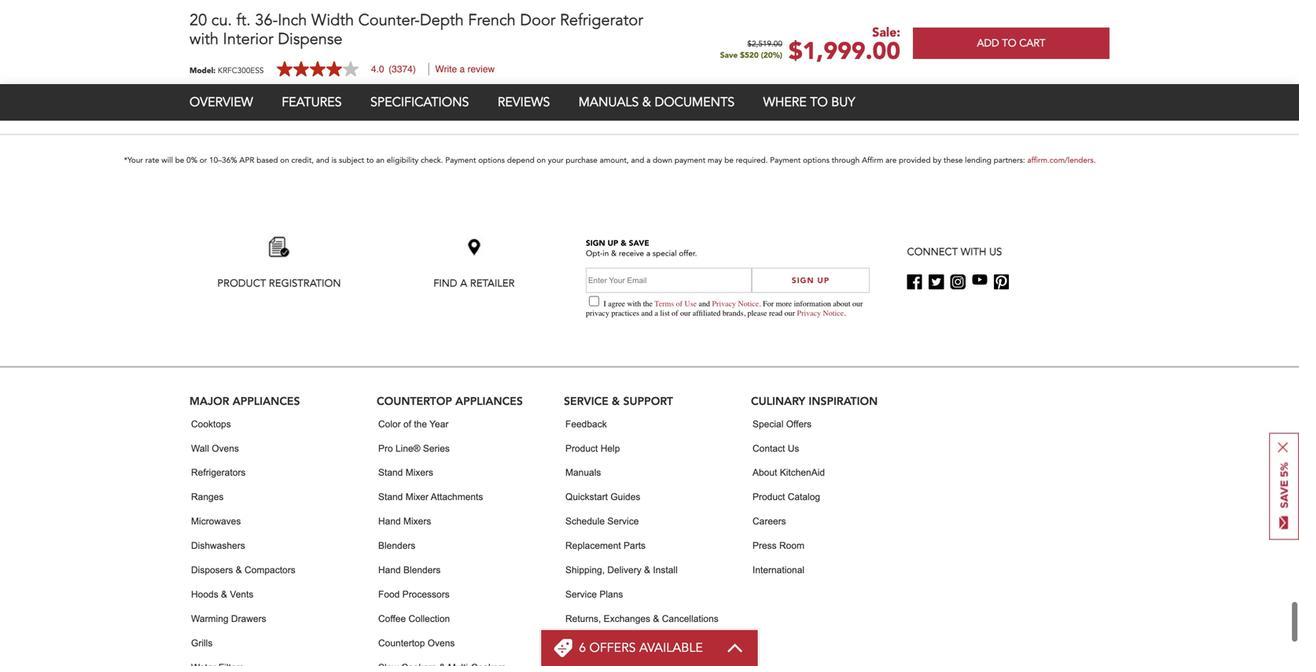 Task type: vqa. For each thing, say whether or not it's contained in the screenshot.
EXPLORE YUMMLY at the left bottom of the page
no



Task type: describe. For each thing, give the bounding box(es) containing it.
schedule service
[[566, 516, 639, 527]]

these
[[944, 157, 963, 165]]

& for compactors
[[236, 565, 242, 576]]

exchanges
[[604, 614, 651, 624]]

wall ovens
[[191, 443, 239, 454]]

warming drawers
[[191, 614, 266, 624]]

depth
[[420, 9, 464, 31]]

quickstart guides
[[566, 492, 641, 502]]

learn for the bottommost learn more link
[[638, 83, 670, 96]]

$2,519.00
[[748, 41, 783, 48]]

countertop
[[378, 638, 425, 649]]

about
[[753, 468, 778, 478]]

specifications link
[[371, 94, 469, 111]]

model: krfc300ess
[[190, 65, 264, 76]]

food processors
[[378, 589, 450, 600]]

feedback
[[566, 419, 607, 429]]

1 options from the left
[[479, 157, 505, 165]]

returns,
[[566, 614, 601, 624]]

schedule
[[566, 516, 605, 527]]

find a retailer
[[434, 279, 515, 289]]

delivery
[[608, 565, 642, 576]]

0 horizontal spatial payment
[[446, 157, 476, 165]]

features link
[[282, 94, 342, 111]]

through
[[832, 157, 860, 165]]

overview link
[[190, 94, 253, 111]]

2 on from the left
[[537, 157, 546, 165]]

quickstart
[[566, 492, 608, 502]]

2 options from the left
[[803, 157, 830, 165]]

0 horizontal spatial a
[[460, 64, 465, 75]]

plans
[[600, 589, 623, 600]]

warming drawers link
[[191, 607, 266, 631]]

payment options
[[566, 638, 638, 649]]

careers
[[753, 516, 786, 527]]

1 horizontal spatial with
[[961, 247, 987, 258]]

color of the year link
[[378, 412, 449, 436]]

manuals for manuals & documents
[[579, 94, 639, 111]]

careers link
[[753, 510, 786, 534]]

contact us
[[753, 443, 800, 454]]

an
[[376, 157, 385, 165]]

replacement
[[566, 541, 621, 551]]

line®
[[396, 443, 421, 454]]

dishwashers
[[191, 541, 245, 551]]

collection
[[409, 614, 450, 624]]

1 be from the left
[[175, 157, 184, 165]]

is
[[332, 157, 337, 165]]

required.
[[736, 157, 768, 165]]

& for vents
[[221, 589, 227, 600]]

international link
[[753, 558, 805, 583]]

subject
[[339, 157, 364, 165]]

wall
[[191, 443, 209, 454]]

payment
[[675, 157, 706, 165]]

offers
[[786, 419, 812, 429]]

reviews
[[498, 94, 550, 111]]

replacement parts
[[566, 541, 646, 551]]

2 horizontal spatial learn more link
[[926, 34, 990, 47]]

hand mixers
[[378, 516, 431, 527]]

eligibility
[[387, 157, 419, 165]]

contact
[[753, 443, 785, 454]]

payment inside footer menu element
[[566, 638, 603, 649]]

of
[[404, 419, 411, 429]]

stand for stand mixers
[[378, 468, 403, 478]]

connect
[[908, 247, 958, 258]]

follow us on instagram image
[[951, 274, 966, 290]]

disposers
[[191, 565, 233, 576]]

depend
[[507, 157, 535, 165]]

0 vertical spatial us
[[990, 247, 1003, 258]]

cu.
[[211, 9, 232, 31]]

more for learn more link to the left
[[385, 50, 414, 63]]

1 and from the left
[[316, 157, 329, 165]]

major
[[190, 397, 229, 408]]

hand for hand blenders
[[378, 565, 401, 576]]

major appliances
[[190, 397, 300, 408]]

sale:
[[873, 24, 901, 41]]

close image
[[1278, 443, 1289, 453]]

your
[[548, 157, 564, 165]]

learn more for the bottommost learn more link
[[638, 83, 702, 96]]

ranges link
[[191, 485, 224, 510]]

stand mixer attachments link
[[378, 485, 483, 510]]

affirm
[[862, 157, 884, 165]]

or
[[200, 157, 207, 165]]

pro line® series
[[378, 443, 450, 454]]

about kitchenaid link
[[753, 461, 825, 485]]

support
[[623, 397, 673, 408]]

chevron icon image
[[727, 644, 744, 653]]

product registration image
[[264, 231, 295, 278]]

us inside footer menu element
[[788, 443, 800, 454]]

footer menu element
[[182, 393, 1118, 666]]

help
[[601, 443, 620, 454]]

0 vertical spatial blenders
[[378, 541, 416, 551]]

mixer
[[406, 492, 429, 502]]

stand for stand mixer attachments
[[378, 492, 403, 502]]

shipping,
[[566, 565, 605, 576]]

reviews link
[[498, 94, 550, 111]]

review
[[468, 64, 495, 75]]

add
[[978, 36, 1000, 50]]

learn for the right learn more link
[[926, 34, 958, 47]]

stand mixers link
[[378, 461, 434, 485]]

2 horizontal spatial payment
[[770, 157, 801, 165]]

more for the right learn more link
[[961, 34, 990, 47]]

countertop ovens
[[378, 638, 455, 649]]

door
[[520, 9, 556, 31]]

pro line® series link
[[378, 436, 450, 461]]

grills link
[[191, 631, 213, 656]]

color of the year
[[378, 419, 449, 429]]

manuals & documents link
[[579, 94, 735, 111]]

6
[[579, 640, 586, 657]]

cancellations
[[662, 614, 719, 624]]

are
[[886, 157, 897, 165]]

guides
[[611, 492, 641, 502]]



Task type: locate. For each thing, give the bounding box(es) containing it.
appliances for countertop appliances
[[456, 397, 523, 408]]

product
[[217, 279, 266, 289], [566, 443, 598, 454], [753, 492, 785, 502]]

0 horizontal spatial learn more link
[[350, 50, 414, 63]]

0 vertical spatial to
[[811, 94, 828, 111]]

replacement parts link
[[566, 534, 646, 558]]

find
[[434, 279, 458, 289]]

hand up "blenders" link
[[378, 516, 401, 527]]

french
[[468, 9, 516, 31]]

1 vertical spatial to
[[367, 157, 374, 165]]

1 horizontal spatial on
[[537, 157, 546, 165]]

6 offers available
[[579, 640, 703, 657]]

1 hand from the top
[[378, 516, 401, 527]]

2 vertical spatial product
[[753, 492, 785, 502]]

& left vents
[[221, 589, 227, 600]]

product help
[[566, 443, 620, 454]]

mixers for stand mixers
[[406, 468, 434, 478]]

1 horizontal spatial us
[[990, 247, 1003, 258]]

write a review button
[[435, 64, 495, 75]]

learn left add
[[926, 34, 958, 47]]

1 vertical spatial blenders
[[404, 565, 441, 576]]

model:
[[190, 65, 216, 76]]

product down product registration image
[[217, 279, 266, 289]]

pro
[[378, 443, 393, 454]]

1 appliances from the left
[[233, 397, 300, 408]]

0 vertical spatial service
[[608, 516, 639, 527]]

2 hand from the top
[[378, 565, 401, 576]]

payment right the check.
[[446, 157, 476, 165]]

2 vertical spatial learn
[[638, 83, 670, 96]]

mixers for hand mixers
[[404, 516, 431, 527]]

0%
[[187, 157, 198, 165]]

2 and from the left
[[631, 157, 645, 165]]

learn more for learn more link to the left
[[350, 50, 414, 63]]

0 vertical spatial ovens
[[212, 443, 239, 454]]

where to buy
[[764, 94, 856, 111]]

add to cart button
[[913, 28, 1110, 59]]

hand up food
[[378, 565, 401, 576]]

learn
[[926, 34, 958, 47], [350, 50, 382, 63], [638, 83, 670, 96]]

more for the bottommost learn more link
[[673, 83, 702, 96]]

interior
[[223, 28, 274, 50]]

offers
[[590, 640, 636, 657]]

disposers & compactors
[[191, 565, 296, 576]]

payment down returns,
[[566, 638, 603, 649]]

with inside 20 cu. ft. 36-inch width counter-depth french door refrigerator with interior dispense
[[190, 28, 219, 50]]

1 vertical spatial product
[[566, 443, 598, 454]]

learn more up down
[[638, 83, 702, 96]]

service down guides
[[608, 516, 639, 527]]

0 vertical spatial manuals
[[579, 94, 639, 111]]

& up vents
[[236, 565, 242, 576]]

1 horizontal spatial be
[[725, 157, 734, 165]]

4.0
[[371, 64, 384, 75]]

&
[[643, 94, 651, 111], [612, 397, 620, 408], [236, 565, 242, 576], [644, 565, 651, 576], [221, 589, 227, 600], [653, 614, 660, 624]]

on right "based"
[[280, 157, 289, 165]]

blenders inside hand blenders link
[[404, 565, 441, 576]]

2 vertical spatial learn more
[[638, 83, 702, 96]]

0 vertical spatial stand
[[378, 468, 403, 478]]

provided
[[899, 157, 931, 165]]

us right 'contact'
[[788, 443, 800, 454]]

add to cart
[[978, 36, 1046, 50]]

36-
[[255, 9, 278, 31]]

with
[[190, 28, 219, 50], [961, 247, 987, 258]]

countertop appliances
[[377, 397, 523, 408]]

0 vertical spatial learn more link
[[926, 34, 990, 47]]

1 vertical spatial hand
[[378, 565, 401, 576]]

1 horizontal spatial a
[[647, 157, 651, 165]]

processors
[[403, 589, 450, 600]]

sale: $1,999.00
[[789, 24, 901, 68]]

1 horizontal spatial product
[[566, 443, 598, 454]]

options left through
[[803, 157, 830, 165]]

1 vertical spatial us
[[788, 443, 800, 454]]

coffee collection
[[378, 614, 450, 624]]

0 horizontal spatial options
[[479, 157, 505, 165]]

& right exchanges
[[653, 614, 660, 624]]

follow us on twitter image
[[929, 274, 944, 290]]

credit,
[[292, 157, 314, 165]]

1 vertical spatial learn
[[350, 50, 382, 63]]

features
[[282, 94, 342, 111]]

apr
[[239, 157, 254, 165]]

product up manuals link
[[566, 443, 598, 454]]

manuals inside footer menu element
[[566, 468, 601, 478]]

1 vertical spatial a
[[647, 157, 651, 165]]

manuals for manuals
[[566, 468, 601, 478]]

0 vertical spatial learn
[[926, 34, 958, 47]]

affirm.com/lenders
[[1028, 157, 1094, 165]]

0 horizontal spatial on
[[280, 157, 289, 165]]

2 horizontal spatial learn more
[[926, 34, 990, 47]]

product catalog
[[753, 492, 821, 502]]

learn more link up down
[[638, 83, 702, 96]]

0 vertical spatial hand
[[378, 516, 401, 527]]

0 vertical spatial learn more
[[926, 34, 990, 47]]

learn more up 4.0
[[350, 50, 414, 63]]

1 horizontal spatial appliances
[[456, 397, 523, 408]]

product registration
[[217, 279, 341, 289]]

options left depend in the top of the page
[[479, 157, 505, 165]]

0 vertical spatial more
[[961, 34, 990, 47]]

learn more link up 4.0
[[350, 50, 414, 63]]

manuals up the *your rate will be 0% or 10–36% apr based on credit, and is subject to an eligibility check. payment options depend on your purchase amount, and a down payment may be required. payment options through affirm are provided by these lending partners: affirm.com/lenders .
[[579, 94, 639, 111]]

product for product help
[[566, 443, 598, 454]]

learn up down
[[638, 83, 670, 96]]

1 horizontal spatial learn more
[[638, 83, 702, 96]]

a right write
[[460, 64, 465, 75]]

2 vertical spatial learn more link
[[638, 83, 702, 96]]

ft.
[[237, 9, 251, 31]]

1 horizontal spatial options
[[803, 157, 830, 165]]

1 horizontal spatial ovens
[[428, 638, 455, 649]]

1 horizontal spatial learn more link
[[638, 83, 702, 96]]

learn more
[[926, 34, 990, 47], [350, 50, 414, 63], [638, 83, 702, 96]]

service up returns,
[[566, 589, 597, 600]]

0 horizontal spatial learn more
[[350, 50, 414, 63]]

0 horizontal spatial with
[[190, 28, 219, 50]]

be right may
[[725, 157, 734, 165]]

series
[[423, 443, 450, 454]]

stand mixer attachments
[[378, 492, 483, 502]]

0 horizontal spatial to
[[367, 157, 374, 165]]

color
[[378, 419, 401, 429]]

stand down pro
[[378, 468, 403, 478]]

2 appliances from the left
[[456, 397, 523, 408]]

1 vertical spatial stand
[[378, 492, 403, 502]]

product up careers
[[753, 492, 785, 502]]

dishwashers link
[[191, 534, 245, 558]]

1 horizontal spatial more
[[673, 83, 702, 96]]

1 vertical spatial ovens
[[428, 638, 455, 649]]

1 vertical spatial learn more
[[350, 50, 414, 63]]

1 horizontal spatial and
[[631, 157, 645, 165]]

coffee
[[378, 614, 406, 624]]

1 vertical spatial learn more link
[[350, 50, 414, 63]]

refrigerator
[[560, 9, 643, 31]]

with up visit our youtube channel icon
[[961, 247, 987, 258]]

shipping, delivery & install
[[566, 565, 678, 576]]

press room link
[[753, 534, 805, 558]]

product registration link
[[182, 231, 377, 290]]

1 horizontal spatial to
[[811, 94, 828, 111]]

overview
[[190, 94, 253, 111]]

service
[[608, 516, 639, 527], [566, 589, 597, 600]]

and right "amount,"
[[631, 157, 645, 165]]

& for support
[[612, 397, 620, 408]]

and left is
[[316, 157, 329, 165]]

ovens down collection
[[428, 638, 455, 649]]

1 horizontal spatial service
[[608, 516, 639, 527]]

special
[[753, 419, 784, 429]]

room
[[780, 541, 805, 551]]

& left documents
[[643, 94, 651, 111]]

heading containing 6
[[579, 640, 703, 657]]

manuals up quickstart
[[566, 468, 601, 478]]

1 vertical spatial manuals
[[566, 468, 601, 478]]

ovens
[[212, 443, 239, 454], [428, 638, 455, 649]]

year
[[430, 419, 449, 429]]

stand left mixer
[[378, 492, 403, 502]]

learn more left to
[[926, 34, 990, 47]]

2 horizontal spatial learn
[[926, 34, 958, 47]]

be left 0%
[[175, 157, 184, 165]]

payment right 'required.'
[[770, 157, 801, 165]]

0 horizontal spatial ovens
[[212, 443, 239, 454]]

1 vertical spatial with
[[961, 247, 987, 258]]

0 horizontal spatial product
[[217, 279, 266, 289]]

catalog
[[788, 492, 821, 502]]

appliances right major
[[233, 397, 300, 408]]

blenders up processors
[[404, 565, 441, 576]]

ovens right wall
[[212, 443, 239, 454]]

0 vertical spatial with
[[190, 28, 219, 50]]

0 horizontal spatial more
[[385, 50, 414, 63]]

find a retailer image
[[459, 231, 490, 278]]

2 be from the left
[[725, 157, 734, 165]]

mixers down mixer
[[404, 516, 431, 527]]

4.0 (3374)
[[371, 64, 416, 75]]

inch
[[278, 9, 307, 31]]

write
[[435, 64, 457, 75]]

on left your
[[537, 157, 546, 165]]

ovens for wall ovens
[[212, 443, 239, 454]]

based
[[257, 157, 278, 165]]

1 vertical spatial service
[[566, 589, 597, 600]]

1 horizontal spatial payment
[[566, 638, 603, 649]]

0 vertical spatial product
[[217, 279, 266, 289]]

product for product catalog
[[753, 492, 785, 502]]

0 horizontal spatial us
[[788, 443, 800, 454]]

follow us on facebook image
[[908, 274, 923, 290]]

us up 'visit us on pinterest' icon
[[990, 247, 1003, 258]]

0 horizontal spatial be
[[175, 157, 184, 165]]

visit our youtube channel image
[[973, 274, 988, 285]]

where to buy link
[[764, 94, 856, 111]]

disposers & compactors link
[[191, 558, 296, 583]]

a
[[460, 64, 465, 75], [647, 157, 651, 165]]

promo tag image
[[554, 639, 573, 658]]

attachments
[[431, 492, 483, 502]]

0 vertical spatial mixers
[[406, 468, 434, 478]]

0 vertical spatial a
[[460, 64, 465, 75]]

available
[[640, 640, 703, 657]]

hoods
[[191, 589, 218, 600]]

learn more link
[[926, 34, 990, 47], [350, 50, 414, 63], [638, 83, 702, 96]]

hand
[[378, 516, 401, 527], [378, 565, 401, 576]]

2 horizontal spatial more
[[961, 34, 990, 47]]

2 horizontal spatial product
[[753, 492, 785, 502]]

visit us on pinterest image
[[994, 274, 1009, 290]]

& right service
[[612, 397, 620, 408]]

blenders down hand mixers link
[[378, 541, 416, 551]]

0 horizontal spatial and
[[316, 157, 329, 165]]

stand mixers
[[378, 468, 434, 478]]

ovens for countertop ovens
[[428, 638, 455, 649]]

1 vertical spatial more
[[385, 50, 414, 63]]

compactors
[[245, 565, 296, 576]]

appliances right countertop at the bottom left of page
[[456, 397, 523, 408]]

2 vertical spatial more
[[673, 83, 702, 96]]

contact us link
[[753, 436, 800, 461]]

hand blenders link
[[378, 558, 441, 583]]

with up model:
[[190, 28, 219, 50]]

2 stand from the top
[[378, 492, 403, 502]]

to left "buy"
[[811, 94, 828, 111]]

& left 'install'
[[644, 565, 651, 576]]

lending
[[965, 157, 992, 165]]

registration
[[269, 279, 341, 289]]

$520
[[740, 50, 759, 61]]

learn more for the right learn more link
[[926, 34, 990, 47]]

warming
[[191, 614, 229, 624]]

product for product registration
[[217, 279, 266, 289]]

heading
[[579, 640, 703, 657]]

& for documents
[[643, 94, 651, 111]]

1 horizontal spatial learn
[[638, 83, 670, 96]]

to left an
[[367, 157, 374, 165]]

1 on from the left
[[280, 157, 289, 165]]

service plans
[[566, 589, 623, 600]]

hand for hand mixers
[[378, 516, 401, 527]]

product inside 'link'
[[566, 443, 598, 454]]

mixers up mixer
[[406, 468, 434, 478]]

learn for learn more link to the left
[[350, 50, 382, 63]]

0 horizontal spatial learn
[[350, 50, 382, 63]]

a left down
[[647, 157, 651, 165]]

hoods & vents link
[[191, 583, 254, 607]]

food
[[378, 589, 400, 600]]

learn up 4.0
[[350, 50, 382, 63]]

appliances for major appliances
[[233, 397, 300, 408]]

0 horizontal spatial appliances
[[233, 397, 300, 408]]

1 stand from the top
[[378, 468, 403, 478]]

blenders
[[378, 541, 416, 551], [404, 565, 441, 576]]

partners:
[[994, 157, 1026, 165]]

manuals & documents
[[579, 94, 735, 111]]

learn more link left to
[[926, 34, 990, 47]]

will
[[162, 157, 173, 165]]

hand mixers link
[[378, 510, 431, 534]]

1 vertical spatial mixers
[[404, 516, 431, 527]]

0 horizontal spatial service
[[566, 589, 597, 600]]



